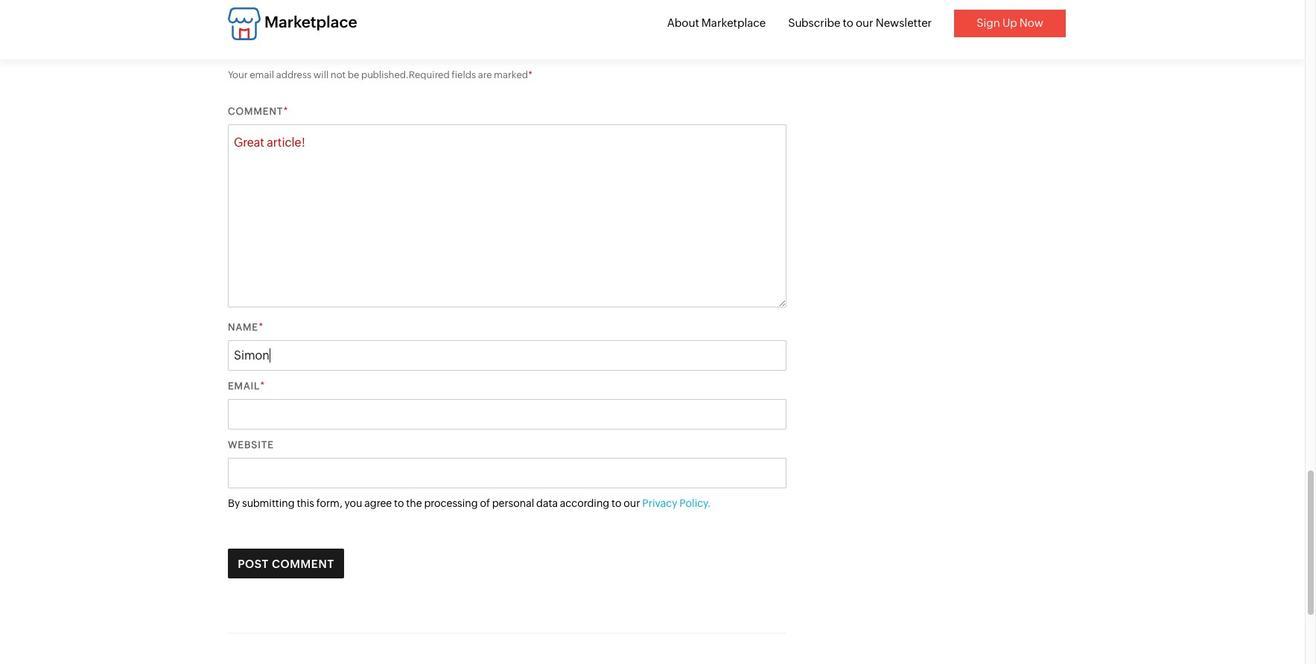 Task type: describe. For each thing, give the bounding box(es) containing it.
sign up now
[[977, 16, 1044, 29]]

Comment text field
[[228, 125, 787, 308]]

email *
[[228, 380, 265, 392]]

Name text field
[[228, 341, 787, 371]]

privacy policy. link
[[642, 498, 711, 510]]

personal
[[492, 498, 534, 510]]

newsletter
[[876, 16, 932, 29]]

email
[[250, 69, 274, 81]]

form,
[[316, 498, 343, 510]]

published.
[[361, 69, 409, 81]]

about
[[667, 16, 699, 29]]

according
[[560, 498, 610, 510]]

policy.
[[680, 498, 711, 510]]

* right are
[[528, 69, 533, 81]]

the
[[406, 498, 422, 510]]

0 horizontal spatial marketplace
[[264, 14, 357, 32]]

comment
[[228, 106, 283, 117]]

* for comment *
[[283, 105, 288, 117]]

are
[[478, 69, 492, 81]]

data
[[536, 498, 558, 510]]

comment *
[[228, 105, 288, 117]]

subscribe
[[788, 16, 841, 29]]

about marketplace
[[667, 16, 766, 29]]

1 horizontal spatial marketplace
[[702, 16, 766, 29]]

be
[[348, 69, 359, 81]]

your email address will not be published. required fields are marked *
[[228, 69, 533, 81]]

subscribe to our newsletter
[[788, 16, 932, 29]]

* for name *
[[259, 321, 263, 333]]

this
[[297, 498, 314, 510]]

submitting
[[242, 498, 295, 510]]

marked
[[494, 69, 528, 81]]

* for email *
[[260, 380, 265, 392]]

by
[[228, 498, 240, 510]]



Task type: vqa. For each thing, say whether or not it's contained in the screenshot.
on
no



Task type: locate. For each thing, give the bounding box(es) containing it.
* up website at the bottom of page
[[260, 380, 265, 392]]

Website text field
[[228, 458, 787, 489]]

1 horizontal spatial to
[[612, 498, 622, 510]]

None submit
[[228, 549, 344, 579]]

up
[[1003, 16, 1018, 29]]

* up email *
[[259, 321, 263, 333]]

website
[[228, 440, 274, 451]]

name *
[[228, 321, 263, 333]]

1 horizontal spatial our
[[856, 16, 874, 29]]

marketplace up reply
[[264, 14, 357, 32]]

address
[[276, 69, 312, 81]]

processing
[[424, 498, 478, 510]]

fields
[[452, 69, 476, 81]]

email
[[228, 381, 260, 392]]

1 vertical spatial our
[[624, 498, 640, 510]]

your
[[228, 69, 248, 81]]

to left the
[[394, 498, 404, 510]]

reply
[[289, 39, 333, 58]]

0 vertical spatial our
[[856, 16, 874, 29]]

0 horizontal spatial our
[[624, 498, 640, 510]]

a
[[277, 39, 286, 58]]

about marketplace link
[[667, 16, 766, 29]]

now
[[1020, 16, 1044, 29]]

required
[[409, 69, 450, 81]]

our left newsletter
[[856, 16, 874, 29]]

subscribe to our newsletter link
[[788, 16, 932, 29]]

privacy
[[642, 498, 678, 510]]

*
[[528, 69, 533, 81], [283, 105, 288, 117], [259, 321, 263, 333], [260, 380, 265, 392]]

* down address
[[283, 105, 288, 117]]

sign up now link
[[955, 10, 1066, 37]]

our
[[856, 16, 874, 29], [624, 498, 640, 510]]

not
[[331, 69, 346, 81]]

to right according
[[612, 498, 622, 510]]

you
[[345, 498, 362, 510]]

will
[[314, 69, 329, 81]]

marketplace right about
[[702, 16, 766, 29]]

leave a reply
[[228, 39, 333, 58]]

to right subscribe
[[843, 16, 854, 29]]

to
[[843, 16, 854, 29], [394, 498, 404, 510], [612, 498, 622, 510]]

marketplace link
[[228, 7, 357, 40]]

name
[[228, 322, 259, 333]]

2 horizontal spatial to
[[843, 16, 854, 29]]

0 horizontal spatial to
[[394, 498, 404, 510]]

our left privacy
[[624, 498, 640, 510]]

agree
[[365, 498, 392, 510]]

sign
[[977, 16, 1001, 29]]

marketplace
[[264, 14, 357, 32], [702, 16, 766, 29]]

by submitting this form, you agree to the processing of personal data according to our privacy policy.
[[228, 498, 711, 510]]

Email email field
[[228, 399, 787, 430]]

leave
[[228, 39, 274, 58]]

of
[[480, 498, 490, 510]]



